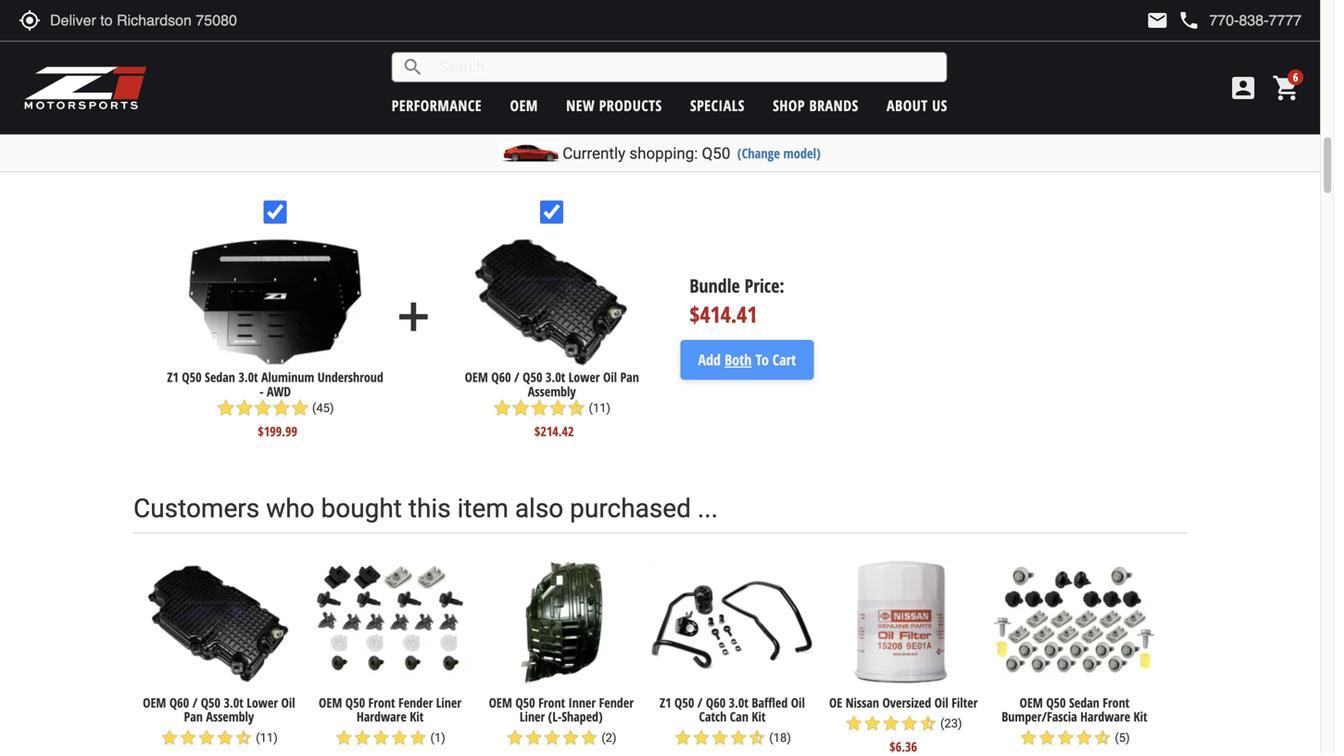 Task type: describe. For each thing, give the bounding box(es) containing it.
(l-
[[548, 708, 562, 726]]

$199.99
[[258, 423, 297, 440]]

shopping_cart
[[1272, 73, 1302, 103]]

q60 for oem q60 / q50 3.0t lower oil pan assembly star star star star star_half (11) $214.42
[[491, 368, 511, 386]]

to
[[756, 350, 769, 370]]

shop brands
[[773, 95, 859, 115]]

additional
[[694, 40, 745, 58]]

baffled
[[752, 694, 788, 711]]

add
[[698, 350, 721, 370]]

sedan for star_half
[[1069, 694, 1100, 711]]

frequently
[[133, 130, 254, 161]]

(2)
[[602, 731, 617, 745]]

2 *** from the left
[[875, 40, 894, 58]]

oil for oem q60 / q50 3.0t lower oil pan assembly star star star star star_half (11) $214.42
[[603, 368, 617, 386]]

oem for oem q60 / q50 3.0t lower oil pan assembly star star star star star_half (11) $214.42
[[465, 368, 488, 386]]

filter
[[952, 694, 978, 711]]

(45)
[[312, 401, 334, 415]]

oem q60 / q50 3.0t lower oil pan assembly star star star star star_half (11)
[[143, 694, 295, 747]]

star_half inside "oem q60 / q50 3.0t lower oil pan assembly star star star star star_half (11) $214.42"
[[567, 399, 586, 417]]

or
[[799, 40, 810, 58]]

q60 inside z1 q50 / q60 3.0t baffled oil catch can kit star star star star star_half (18)
[[706, 694, 726, 711]]

star_half inside oem q50 sedan front bumper/fascia hardware kit star star star star star_half (5)
[[1094, 729, 1112, 747]]

about
[[887, 95, 928, 115]]

z1 q50 / q60 3.0t baffled oil catch can kit star star star star star_half (18)
[[660, 694, 805, 747]]

qualify
[[616, 40, 651, 58]]

(5)
[[1115, 731, 1130, 745]]

kit for star_half
[[1134, 708, 1148, 726]]

sedan for star
[[205, 368, 235, 386]]

front for shaped)
[[538, 694, 565, 711]]

bundle price: $414.41
[[690, 273, 785, 330]]

-
[[260, 383, 264, 400]]

inner
[[569, 694, 596, 711]]

z1 q50 sedan 3.0t aluminum undershroud - awd star star star star star (45) $199.99
[[167, 368, 383, 440]]

phone link
[[1178, 9, 1302, 32]]

add
[[390, 294, 437, 340]]

kit for star
[[410, 708, 424, 726]]

kit inside z1 q50 / q60 3.0t baffled oil catch can kit star star star star star_half (18)
[[752, 708, 766, 726]]

model)
[[783, 144, 821, 162]]

bought
[[260, 130, 343, 161]]

promotions
[[813, 40, 872, 58]]

oe
[[829, 694, 843, 711]]

/ for z1 q50 / q60 3.0t baffled oil catch can kit star star star star star_half (18)
[[698, 694, 703, 711]]

new
[[566, 95, 595, 115]]

currently
[[563, 144, 626, 163]]

oem for oem q50 front inner fender liner (l-shaped) star star star star star (2)
[[489, 694, 512, 711]]

lower for oem q60 / q50 3.0t lower oil pan assembly star star star star star_half (11) $214.42
[[569, 368, 600, 386]]

catch
[[699, 708, 727, 726]]

does
[[569, 40, 592, 58]]

add both to cart
[[698, 350, 796, 370]]

account_box
[[1229, 73, 1258, 103]]

mail
[[1147, 9, 1169, 32]]

cart
[[773, 350, 796, 370]]

bundle
[[690, 273, 740, 298]]

who
[[266, 494, 315, 524]]

(11) for oem q60 / q50 3.0t lower oil pan assembly star star star star star_half (11)
[[256, 731, 278, 745]]

mail phone
[[1147, 9, 1200, 32]]

shaped)
[[562, 708, 603, 726]]

oem q50 sedan front bumper/fascia hardware kit star star star star star_half (5)
[[1002, 694, 1148, 747]]

q50 inside "oem q60 / q50 3.0t lower oil pan assembly star star star star star_half (11)"
[[201, 694, 221, 711]]

also
[[515, 494, 564, 524]]

(1)
[[430, 731, 446, 745]]

0 vertical spatial item
[[542, 40, 565, 58]]

star_half inside oe nissan oversized oil filter star star star star star_half (23)
[[919, 715, 938, 733]]

about us
[[887, 95, 948, 115]]

oil for oem q60 / q50 3.0t lower oil pan assembly star star star star star_half (11)
[[281, 694, 295, 711]]

hardware for star_half
[[1081, 708, 1131, 726]]

q60 for oem q60 / q50 3.0t lower oil pan assembly star star star star star_half (11)
[[169, 694, 189, 711]]

shop
[[773, 95, 805, 115]]

undershroud
[[318, 368, 383, 386]]

discounts
[[748, 40, 796, 58]]

/ for oem q60 / q50 3.0t lower oil pan assembly star star star star star_half (11) $214.42
[[514, 368, 520, 386]]

(change
[[737, 144, 780, 162]]

bumper/fascia
[[1002, 708, 1077, 726]]

oe nissan oversized oil filter star star star star star_half (23)
[[829, 694, 978, 733]]

(change model) link
[[737, 144, 821, 162]]

shopping:
[[629, 144, 698, 163]]

customers who bought this item also purchased ...
[[133, 494, 718, 524]]

frequently bought together
[[133, 130, 451, 161]]

z1 motorsports logo image
[[23, 65, 148, 111]]

oem q50 front inner fender liner (l-shaped) star star star star star (2)
[[489, 694, 634, 747]]

about us link
[[887, 95, 948, 115]]



Task type: locate. For each thing, give the bounding box(es) containing it.
2 kit from the left
[[752, 708, 766, 726]]

1 horizontal spatial sedan
[[1069, 694, 1100, 711]]

0 horizontal spatial item
[[457, 494, 509, 524]]

*** this item does not qualify for any additional discounts or promotions ***
[[497, 40, 894, 58]]

q50
[[702, 144, 731, 163], [182, 368, 202, 386], [523, 368, 543, 386], [201, 694, 221, 711], [345, 694, 365, 711], [516, 694, 535, 711], [675, 694, 694, 711], [1046, 694, 1066, 711]]

0 horizontal spatial assembly
[[206, 708, 254, 726]]

1 horizontal spatial pan
[[620, 368, 639, 386]]

1 vertical spatial lower
[[247, 694, 278, 711]]

(11) inside "oem q60 / q50 3.0t lower oil pan assembly star star star star star_half (11) $214.42"
[[589, 401, 611, 415]]

pan inside "oem q60 / q50 3.0t lower oil pan assembly star star star star star_half (11) $214.42"
[[620, 368, 639, 386]]

oil inside "oem q60 / q50 3.0t lower oil pan assembly star star star star star_half (11) $214.42"
[[603, 368, 617, 386]]

lower inside "oem q60 / q50 3.0t lower oil pan assembly star star star star star_half (11) $214.42"
[[569, 368, 600, 386]]

oil inside "oem q60 / q50 3.0t lower oil pan assembly star star star star star_half (11)"
[[281, 694, 295, 711]]

2 hardware from the left
[[1081, 708, 1131, 726]]

(11) for oem q60 / q50 3.0t lower oil pan assembly star star star star star_half (11) $214.42
[[589, 401, 611, 415]]

1 fender from the left
[[398, 694, 433, 711]]

/ inside "oem q60 / q50 3.0t lower oil pan assembly star star star star star_half (11)"
[[192, 694, 198, 711]]

3.0t inside z1 q50 / q60 3.0t baffled oil catch can kit star star star star star_half (18)
[[729, 694, 749, 711]]

assembly for oem q60 / q50 3.0t lower oil pan assembly star star star star star_half (11) $214.42
[[528, 383, 576, 400]]

(11) inside "oem q60 / q50 3.0t lower oil pan assembly star star star star star_half (11)"
[[256, 731, 278, 745]]

specials
[[690, 95, 745, 115]]

new products
[[566, 95, 662, 115]]

0 horizontal spatial kit
[[410, 708, 424, 726]]

oem inside "oem q60 / q50 3.0t lower oil pan assembly star star star star star_half (11) $214.42"
[[465, 368, 488, 386]]

not
[[596, 40, 613, 58]]

...
[[698, 494, 718, 524]]

1 horizontal spatial hardware
[[1081, 708, 1131, 726]]

pan for oem q60 / q50 3.0t lower oil pan assembly star star star star star_half (11) $214.42
[[620, 368, 639, 386]]

1 horizontal spatial lower
[[569, 368, 600, 386]]

3.0t for oem q60 / q50 3.0t lower oil pan assembly star star star star star_half (11) $214.42
[[546, 368, 565, 386]]

1 vertical spatial sedan
[[1069, 694, 1100, 711]]

1 horizontal spatial /
[[514, 368, 520, 386]]

1 vertical spatial z1
[[660, 694, 671, 711]]

hardware
[[357, 708, 407, 726], [1081, 708, 1131, 726]]

oem
[[510, 95, 538, 115], [465, 368, 488, 386], [143, 694, 166, 711], [319, 694, 342, 711], [489, 694, 512, 711], [1020, 694, 1043, 711]]

1 vertical spatial assembly
[[206, 708, 254, 726]]

q60 inside "oem q60 / q50 3.0t lower oil pan assembly star star star star star_half (11) $214.42"
[[491, 368, 511, 386]]

front inside oem q50 sedan front bumper/fascia hardware kit star star star star star_half (5)
[[1103, 694, 1130, 711]]

oem link
[[510, 95, 538, 115]]

0 vertical spatial lower
[[569, 368, 600, 386]]

liner up (1)
[[436, 694, 462, 711]]

$214.42
[[535, 423, 574, 440]]

front for star
[[368, 694, 395, 711]]

currently shopping: q50 (change model)
[[563, 144, 821, 163]]

performance link
[[392, 95, 482, 115]]

Search search field
[[424, 53, 947, 81]]

2 front from the left
[[538, 694, 565, 711]]

phone
[[1178, 9, 1200, 32]]

1 *** from the left
[[497, 40, 515, 58]]

q60 inside "oem q60 / q50 3.0t lower oil pan assembly star star star star star_half (11)"
[[169, 694, 189, 711]]

q50 inside the oem q50 front fender liner hardware kit star star star star star (1)
[[345, 694, 365, 711]]

specials link
[[690, 95, 745, 115]]

assembly inside "oem q60 / q50 3.0t lower oil pan assembly star star star star star_half (11)"
[[206, 708, 254, 726]]

1 hardware from the left
[[357, 708, 407, 726]]

oem for oem q50 sedan front bumper/fascia hardware kit star star star star star_half (5)
[[1020, 694, 1043, 711]]

1 horizontal spatial liner
[[520, 708, 545, 726]]

kit inside the oem q50 front fender liner hardware kit star star star star star (1)
[[410, 708, 424, 726]]

0 vertical spatial z1
[[167, 368, 179, 386]]

fender inside oem q50 front inner fender liner (l-shaped) star star star star star (2)
[[599, 694, 634, 711]]

z1 for star
[[167, 368, 179, 386]]

star_half inside z1 q50 / q60 3.0t baffled oil catch can kit star star star star star_half (18)
[[748, 729, 766, 747]]

star_half inside "oem q60 / q50 3.0t lower oil pan assembly star star star star star_half (11)"
[[234, 729, 253, 747]]

3 kit from the left
[[1134, 708, 1148, 726]]

liner
[[436, 694, 462, 711], [520, 708, 545, 726]]

kit inside oem q50 sedan front bumper/fascia hardware kit star star star star star_half (5)
[[1134, 708, 1148, 726]]

oem for oem q50 front fender liner hardware kit star star star star star (1)
[[319, 694, 342, 711]]

1 horizontal spatial kit
[[752, 708, 766, 726]]

this
[[408, 494, 451, 524]]

pan for oem q60 / q50 3.0t lower oil pan assembly star star star star star_half (11)
[[184, 708, 203, 726]]

z1
[[167, 368, 179, 386], [660, 694, 671, 711]]

***
[[497, 40, 515, 58], [875, 40, 894, 58]]

customers
[[133, 494, 260, 524]]

hardware for star
[[357, 708, 407, 726]]

this
[[519, 40, 539, 58]]

0 horizontal spatial hardware
[[357, 708, 407, 726]]

3.0t inside "oem q60 / q50 3.0t lower oil pan assembly star star star star star_half (11)"
[[224, 694, 243, 711]]

q50 inside z1 q50 sedan 3.0t aluminum undershroud - awd star star star star star (45) $199.99
[[182, 368, 202, 386]]

oem for oem q60 / q50 3.0t lower oil pan assembly star star star star star_half (11)
[[143, 694, 166, 711]]

star
[[217, 399, 235, 417], [235, 399, 254, 417], [254, 399, 272, 417], [272, 399, 291, 417], [291, 399, 309, 417], [493, 399, 512, 417], [512, 399, 530, 417], [530, 399, 549, 417], [549, 399, 567, 417], [845, 715, 863, 733], [863, 715, 882, 733], [882, 715, 900, 733], [900, 715, 919, 733], [160, 729, 179, 747], [179, 729, 197, 747], [197, 729, 216, 747], [216, 729, 234, 747], [335, 729, 353, 747], [353, 729, 372, 747], [372, 729, 390, 747], [390, 729, 409, 747], [409, 729, 427, 747], [506, 729, 524, 747], [524, 729, 543, 747], [543, 729, 562, 747], [562, 729, 580, 747], [580, 729, 599, 747], [674, 729, 692, 747], [692, 729, 711, 747], [711, 729, 729, 747], [729, 729, 748, 747], [1019, 729, 1038, 747], [1038, 729, 1056, 747], [1056, 729, 1075, 747], [1075, 729, 1094, 747]]

1 horizontal spatial fender
[[599, 694, 634, 711]]

1 vertical spatial pan
[[184, 708, 203, 726]]

can
[[730, 708, 749, 726]]

lower inside "oem q60 / q50 3.0t lower oil pan assembly star star star star star_half (11)"
[[247, 694, 278, 711]]

liner inside oem q50 front inner fender liner (l-shaped) star star star star star (2)
[[520, 708, 545, 726]]

0 horizontal spatial liner
[[436, 694, 462, 711]]

q50 inside oem q50 front inner fender liner (l-shaped) star star star star star (2)
[[516, 694, 535, 711]]

1 horizontal spatial q60
[[491, 368, 511, 386]]

oem inside oem q50 sedan front bumper/fascia hardware kit star star star star star_half (5)
[[1020, 694, 1043, 711]]

shop brands link
[[773, 95, 859, 115]]

nissan
[[846, 694, 879, 711]]

q60
[[491, 368, 511, 386], [169, 694, 189, 711], [706, 694, 726, 711]]

1 horizontal spatial item
[[542, 40, 565, 58]]

1 front from the left
[[368, 694, 395, 711]]

sedan inside z1 q50 sedan 3.0t aluminum undershroud - awd star star star star star (45) $199.99
[[205, 368, 235, 386]]

0 vertical spatial sedan
[[205, 368, 235, 386]]

z1 inside z1 q50 sedan 3.0t aluminum undershroud - awd star star star star star (45) $199.99
[[167, 368, 179, 386]]

0 horizontal spatial q60
[[169, 694, 189, 711]]

1 vertical spatial item
[[457, 494, 509, 524]]

/
[[514, 368, 520, 386], [192, 694, 198, 711], [698, 694, 703, 711]]

z1 for can
[[660, 694, 671, 711]]

2 fender from the left
[[599, 694, 634, 711]]

assembly inside "oem q60 / q50 3.0t lower oil pan assembly star star star star star_half (11) $214.42"
[[528, 383, 576, 400]]

(23)
[[941, 717, 962, 731]]

/ inside z1 q50 / q60 3.0t baffled oil catch can kit star star star star star_half (18)
[[698, 694, 703, 711]]

q50 inside z1 q50 / q60 3.0t baffled oil catch can kit star star star star star_half (18)
[[675, 694, 694, 711]]

1 horizontal spatial assembly
[[528, 383, 576, 400]]

oil inside oe nissan oversized oil filter star star star star star_half (23)
[[935, 694, 949, 711]]

item
[[542, 40, 565, 58], [457, 494, 509, 524]]

2 horizontal spatial kit
[[1134, 708, 1148, 726]]

3 front from the left
[[1103, 694, 1130, 711]]

0 horizontal spatial /
[[192, 694, 198, 711]]

price:
[[745, 273, 785, 298]]

0 horizontal spatial sedan
[[205, 368, 235, 386]]

shopping_cart link
[[1268, 73, 1302, 103]]

1 horizontal spatial z1
[[660, 694, 671, 711]]

0 horizontal spatial pan
[[184, 708, 203, 726]]

hardware inside the oem q50 front fender liner hardware kit star star star star star (1)
[[357, 708, 407, 726]]

fender
[[398, 694, 433, 711], [599, 694, 634, 711]]

1 horizontal spatial (11)
[[589, 401, 611, 415]]

fender inside the oem q50 front fender liner hardware kit star star star star star (1)
[[398, 694, 433, 711]]

0 horizontal spatial z1
[[167, 368, 179, 386]]

kit
[[410, 708, 424, 726], [752, 708, 766, 726], [1134, 708, 1148, 726]]

3.0t for oem q60 / q50 3.0t lower oil pan assembly star star star star star_half (11)
[[224, 694, 243, 711]]

us
[[932, 95, 948, 115]]

2 horizontal spatial q60
[[706, 694, 726, 711]]

awd
[[267, 383, 291, 400]]

oem inside "oem q60 / q50 3.0t lower oil pan assembly star star star star star_half (11)"
[[143, 694, 166, 711]]

oil for z1 q50 / q60 3.0t baffled oil catch can kit star star star star star_half (18)
[[791, 694, 805, 711]]

performance
[[392, 95, 482, 115]]

sedan
[[205, 368, 235, 386], [1069, 694, 1100, 711]]

*** right promotions
[[875, 40, 894, 58]]

sedan inside oem q50 sedan front bumper/fascia hardware kit star star star star star_half (5)
[[1069, 694, 1100, 711]]

hardware inside oem q50 sedan front bumper/fascia hardware kit star star star star star_half (5)
[[1081, 708, 1131, 726]]

1 kit from the left
[[410, 708, 424, 726]]

for
[[654, 40, 669, 58]]

any
[[672, 40, 690, 58]]

$414.41
[[690, 299, 758, 330]]

0 horizontal spatial fender
[[398, 694, 433, 711]]

0 vertical spatial (11)
[[589, 401, 611, 415]]

fender right inner
[[599, 694, 634, 711]]

1 vertical spatial (11)
[[256, 731, 278, 745]]

pan inside "oem q60 / q50 3.0t lower oil pan assembly star star star star star_half (11)"
[[184, 708, 203, 726]]

both
[[725, 350, 752, 370]]

products
[[599, 95, 662, 115]]

liner inside the oem q50 front fender liner hardware kit star star star star star (1)
[[436, 694, 462, 711]]

2 horizontal spatial front
[[1103, 694, 1130, 711]]

(11)
[[589, 401, 611, 415], [256, 731, 278, 745]]

bought
[[321, 494, 402, 524]]

oil
[[603, 368, 617, 386], [281, 694, 295, 711], [791, 694, 805, 711], [935, 694, 949, 711]]

0 horizontal spatial front
[[368, 694, 395, 711]]

front inside the oem q50 front fender liner hardware kit star star star star star (1)
[[368, 694, 395, 711]]

oem q50 front fender liner hardware kit star star star star star (1)
[[319, 694, 462, 747]]

0 vertical spatial assembly
[[528, 383, 576, 400]]

oem inside oem q50 front inner fender liner (l-shaped) star star star star star (2)
[[489, 694, 512, 711]]

together
[[349, 130, 451, 161]]

account_box link
[[1224, 73, 1263, 103]]

*** left this
[[497, 40, 515, 58]]

assembly for oem q60 / q50 3.0t lower oil pan assembly star star star star star_half (11)
[[206, 708, 254, 726]]

q50 inside "oem q60 / q50 3.0t lower oil pan assembly star star star star star_half (11) $214.42"
[[523, 368, 543, 386]]

z1 inside z1 q50 / q60 3.0t baffled oil catch can kit star star star star star_half (18)
[[660, 694, 671, 711]]

front
[[368, 694, 395, 711], [538, 694, 565, 711], [1103, 694, 1130, 711]]

oem inside the oem q50 front fender liner hardware kit star star star star star (1)
[[319, 694, 342, 711]]

/ for oem q60 / q50 3.0t lower oil pan assembly star star star star star_half (11)
[[192, 694, 198, 711]]

assembly
[[528, 383, 576, 400], [206, 708, 254, 726]]

search
[[402, 56, 424, 78]]

oil inside z1 q50 / q60 3.0t baffled oil catch can kit star star star star star_half (18)
[[791, 694, 805, 711]]

3.0t inside z1 q50 sedan 3.0t aluminum undershroud - awd star star star star star (45) $199.99
[[238, 368, 258, 386]]

None checkbox
[[264, 201, 287, 224], [540, 201, 564, 224], [264, 201, 287, 224], [540, 201, 564, 224]]

front inside oem q50 front inner fender liner (l-shaped) star star star star star (2)
[[538, 694, 565, 711]]

oem q60 / q50 3.0t lower oil pan assembly star star star star star_half (11) $214.42
[[465, 368, 639, 440]]

mail link
[[1147, 9, 1169, 32]]

z1 left catch
[[660, 694, 671, 711]]

new products link
[[566, 95, 662, 115]]

z1 left - at the bottom left of the page
[[167, 368, 179, 386]]

my_location
[[19, 9, 41, 32]]

oversized
[[883, 694, 931, 711]]

fender up (1)
[[398, 694, 433, 711]]

0 horizontal spatial ***
[[497, 40, 515, 58]]

0 horizontal spatial (11)
[[256, 731, 278, 745]]

2 horizontal spatial /
[[698, 694, 703, 711]]

aluminum
[[261, 368, 314, 386]]

purchased
[[570, 494, 691, 524]]

(18)
[[769, 731, 791, 745]]

1 horizontal spatial front
[[538, 694, 565, 711]]

brands
[[809, 95, 859, 115]]

/ inside "oem q60 / q50 3.0t lower oil pan assembly star star star star star_half (11) $214.42"
[[514, 368, 520, 386]]

item right this
[[542, 40, 565, 58]]

1 horizontal spatial ***
[[875, 40, 894, 58]]

0 vertical spatial pan
[[620, 368, 639, 386]]

liner left (l-
[[520, 708, 545, 726]]

3.0t inside "oem q60 / q50 3.0t lower oil pan assembly star star star star star_half (11) $214.42"
[[546, 368, 565, 386]]

0 horizontal spatial lower
[[247, 694, 278, 711]]

lower for oem q60 / q50 3.0t lower oil pan assembly star star star star star_half (11)
[[247, 694, 278, 711]]

pan
[[620, 368, 639, 386], [184, 708, 203, 726]]

q50 inside oem q50 sedan front bumper/fascia hardware kit star star star star star_half (5)
[[1046, 694, 1066, 711]]

item right this at the left of page
[[457, 494, 509, 524]]

oem for oem
[[510, 95, 538, 115]]

3.0t for z1 q50 / q60 3.0t baffled oil catch can kit star star star star star_half (18)
[[729, 694, 749, 711]]



Task type: vqa. For each thing, say whether or not it's contained in the screenshot.
Price: $34.99
no



